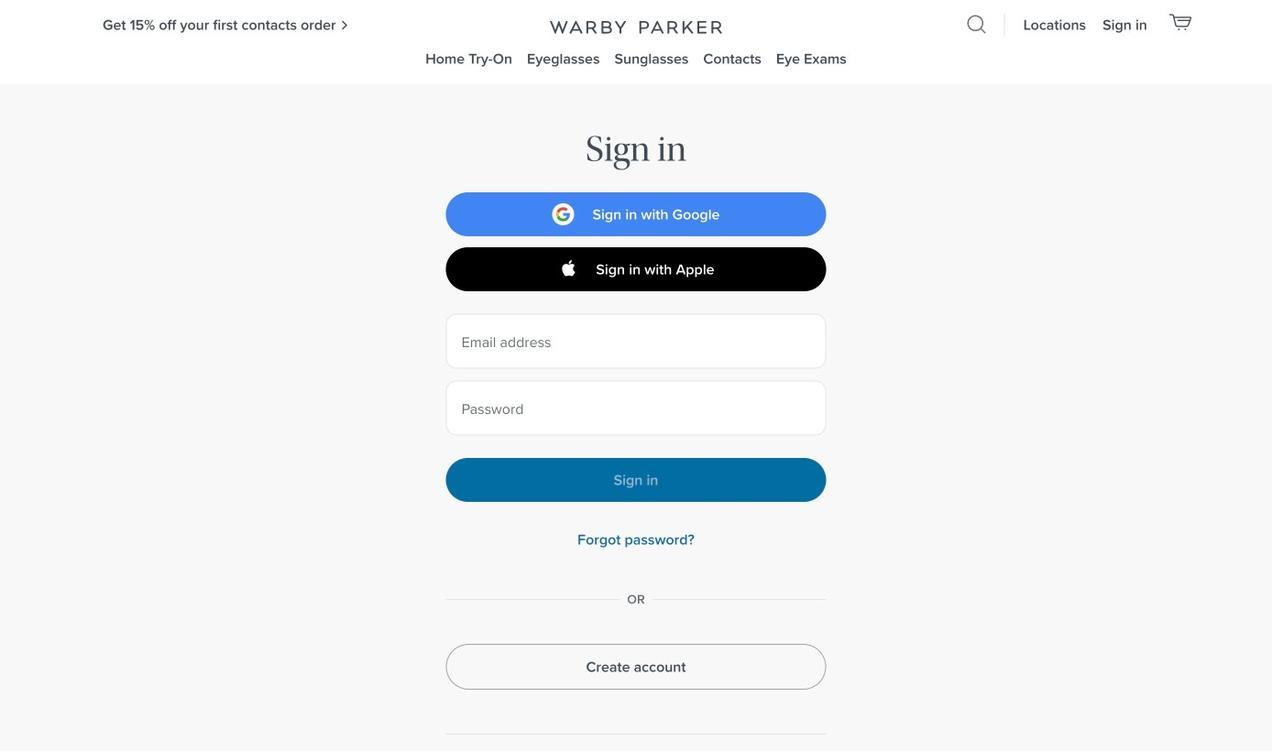 Task type: locate. For each thing, give the bounding box(es) containing it.
navigation element
[[0, 0, 1272, 84]]

header search image
[[968, 15, 987, 34]]



Task type: describe. For each thing, give the bounding box(es) containing it.
Email address email field
[[462, 341, 811, 361]]

cart image
[[1169, 13, 1192, 30]]

Password password field
[[460, 405, 768, 425]]

warby parker logo image
[[548, 21, 725, 34]]



